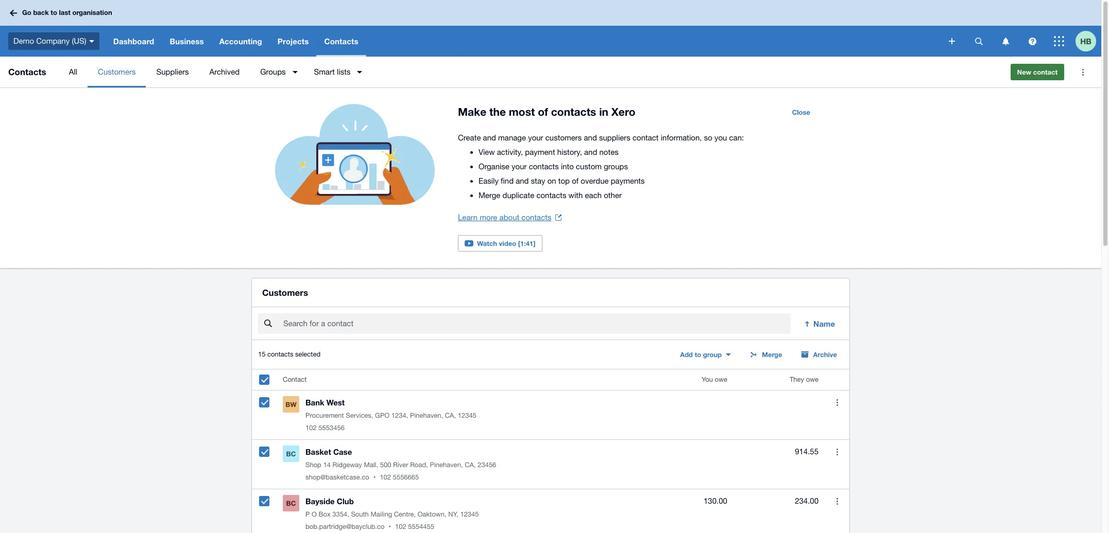 Task type: vqa. For each thing, say whether or not it's contained in the screenshot.
"Watch video [1:41]" button
yes



Task type: describe. For each thing, give the bounding box(es) containing it.
archived button
[[199, 57, 250, 88]]

bw
[[286, 401, 297, 409]]

contacts up customers
[[551, 106, 596, 119]]

in
[[599, 106, 609, 119]]

merge button
[[744, 347, 789, 363]]

new contact button
[[1011, 64, 1065, 80]]

overdue
[[581, 177, 609, 186]]

accounting button
[[212, 26, 270, 57]]

south
[[351, 511, 369, 519]]

owe for they owe
[[806, 376, 819, 384]]

name button
[[797, 314, 844, 335]]

basket
[[306, 448, 331, 457]]

bob.partridge@bayclub.co
[[306, 524, 385, 531]]

102 for basket case
[[380, 474, 391, 482]]

groups button
[[250, 57, 304, 88]]

notes
[[600, 148, 619, 157]]

on
[[548, 177, 556, 186]]

more row options image
[[827, 393, 848, 413]]

accounting
[[219, 37, 262, 46]]

club
[[337, 497, 354, 507]]

smart
[[314, 68, 335, 76]]

ridgeway
[[333, 462, 362, 470]]

ca, inside basket case shop 14 ridgeway mall, 500 river road, pinehaven, ca, 23456 shop@basketcase.co • 102 5556665
[[465, 462, 476, 470]]

group
[[703, 351, 722, 359]]

back
[[33, 8, 49, 17]]

lists
[[337, 68, 351, 76]]

234.00 link
[[795, 496, 819, 508]]

activity,
[[497, 148, 523, 157]]

organise
[[479, 162, 510, 171]]

dashboard link
[[106, 26, 162, 57]]

0 horizontal spatial of
[[538, 106, 548, 119]]

102 inside bank west procurement services, gpo 1234, pinehaven, ca, 12345 102 5553456
[[306, 425, 317, 433]]

1 vertical spatial of
[[572, 177, 579, 186]]

0 horizontal spatial to
[[51, 8, 57, 17]]

suppliers
[[599, 133, 631, 142]]

1 vertical spatial contact
[[633, 133, 659, 142]]

close
[[792, 108, 811, 116]]

12345 inside bayside club p o box 3354, south mailing centre, oaktown, ny, 12345 bob.partridge@bayclub.co • 102 5554455
[[460, 511, 479, 519]]

stay
[[531, 177, 546, 186]]

p
[[306, 511, 310, 519]]

svg image inside demo company (us) popup button
[[89, 40, 94, 43]]

contacts down payment
[[529, 162, 559, 171]]

services,
[[346, 412, 373, 420]]

duplicate
[[503, 191, 535, 200]]

bayside
[[306, 497, 335, 507]]

914.55
[[795, 448, 819, 457]]

merge for merge
[[762, 351, 783, 359]]

23456
[[478, 462, 496, 470]]

basket case shop 14 ridgeway mall, 500 river road, pinehaven, ca, 23456 shop@basketcase.co • 102 5556665
[[306, 448, 496, 482]]

5554455
[[408, 524, 434, 531]]

130.00 link
[[704, 496, 728, 508]]

5553456
[[319, 425, 345, 433]]

view activity, payment history, and notes
[[479, 148, 619, 157]]

procurement
[[306, 412, 344, 420]]

view
[[479, 148, 495, 157]]

you owe
[[702, 376, 728, 384]]

1 horizontal spatial svg image
[[975, 37, 983, 45]]

west
[[327, 399, 345, 408]]

watch video [1:41]
[[477, 240, 536, 248]]

actions menu image
[[1073, 62, 1094, 82]]

organise your contacts into custom groups
[[479, 162, 628, 171]]

groups
[[604, 162, 628, 171]]

hb
[[1081, 36, 1092, 46]]

go back to last organisation
[[22, 8, 112, 17]]

make
[[458, 106, 487, 119]]

more row options image for case
[[827, 442, 848, 463]]

merge duplicate contacts with each other
[[479, 191, 622, 200]]

river
[[393, 462, 409, 470]]

more
[[480, 213, 498, 222]]

new
[[1018, 68, 1032, 76]]

payment
[[525, 148, 555, 157]]

video
[[499, 240, 516, 248]]

and up custom
[[584, 148, 598, 157]]

1 vertical spatial customers
[[262, 288, 308, 298]]

oaktown,
[[418, 511, 447, 519]]

find
[[501, 177, 514, 186]]

contacts right 15
[[268, 351, 293, 359]]

box
[[319, 511, 331, 519]]

top
[[559, 177, 570, 186]]

1 vertical spatial your
[[512, 162, 527, 171]]

dashboard
[[113, 37, 154, 46]]

1 vertical spatial contacts
[[8, 66, 46, 77]]

learn more about contacts
[[458, 213, 552, 222]]

customers
[[546, 133, 582, 142]]

banner containing hb
[[0, 0, 1102, 57]]

you
[[715, 133, 727, 142]]

1234,
[[392, 412, 408, 420]]

demo company (us) button
[[0, 26, 106, 57]]

learn more about contacts link
[[458, 211, 562, 225]]



Task type: locate. For each thing, give the bounding box(es) containing it.
and up duplicate
[[516, 177, 529, 186]]

manage
[[498, 133, 526, 142]]

1 vertical spatial more row options image
[[827, 492, 848, 512]]

to inside 'popup button'
[[695, 351, 702, 359]]

about
[[500, 213, 520, 222]]

svg image
[[10, 10, 17, 16], [1003, 37, 1009, 45], [1029, 37, 1037, 45], [949, 38, 956, 44]]

pinehaven, inside basket case shop 14 ridgeway mall, 500 river road, pinehaven, ca, 23456 shop@basketcase.co • 102 5556665
[[430, 462, 463, 470]]

pinehaven, right road,
[[430, 462, 463, 470]]

102 down 500
[[380, 474, 391, 482]]

0 vertical spatial your
[[528, 133, 544, 142]]

archived
[[210, 68, 240, 76]]

1 horizontal spatial contacts
[[324, 37, 359, 46]]

contact inside new contact button
[[1034, 68, 1058, 76]]

projects
[[278, 37, 309, 46]]

add to group
[[680, 351, 722, 359]]

bank
[[306, 399, 325, 408]]

they owe
[[790, 376, 819, 384]]

into
[[561, 162, 574, 171]]

12345 inside bank west procurement services, gpo 1234, pinehaven, ca, 12345 102 5553456
[[458, 412, 477, 420]]

merge inside button
[[762, 351, 783, 359]]

o
[[312, 511, 317, 519]]

merge for merge duplicate contacts with each other
[[479, 191, 501, 200]]

name
[[814, 320, 835, 329]]

bc for bayside club
[[286, 500, 296, 508]]

more row options image right 234.00 link
[[827, 492, 848, 512]]

and up view
[[483, 133, 496, 142]]

0 horizontal spatial ca,
[[445, 412, 456, 420]]

12345
[[458, 412, 477, 420], [460, 511, 479, 519]]

2 vertical spatial 102
[[395, 524, 406, 531]]

to left the last
[[51, 8, 57, 17]]

contact list table element
[[252, 370, 850, 534]]

gpo
[[375, 412, 390, 420]]

information,
[[661, 133, 702, 142]]

0 vertical spatial contact
[[1034, 68, 1058, 76]]

• down mailing
[[389, 524, 391, 531]]

navigation
[[106, 26, 942, 57]]

company
[[36, 36, 70, 45]]

102
[[306, 425, 317, 433], [380, 474, 391, 482], [395, 524, 406, 531]]

contact
[[283, 376, 307, 384]]

smart lists
[[314, 68, 351, 76]]

• for bayside club
[[389, 524, 391, 531]]

more row options image for club
[[827, 492, 848, 512]]

1 vertical spatial pinehaven,
[[430, 462, 463, 470]]

ca, inside bank west procurement services, gpo 1234, pinehaven, ca, 12345 102 5553456
[[445, 412, 456, 420]]

watch video [1:41] button
[[458, 236, 543, 252]]

owe right you
[[715, 376, 728, 384]]

0 vertical spatial ca,
[[445, 412, 456, 420]]

archive
[[814, 351, 838, 359]]

more row options image
[[827, 442, 848, 463], [827, 492, 848, 512]]

contact right suppliers
[[633, 133, 659, 142]]

svg image inside the go back to last organisation link
[[10, 10, 17, 16]]

2 horizontal spatial svg image
[[1054, 36, 1065, 46]]

102 inside basket case shop 14 ridgeway mall, 500 river road, pinehaven, ca, 23456 shop@basketcase.co • 102 5556665
[[380, 474, 391, 482]]

2 owe from the left
[[806, 376, 819, 384]]

shop@basketcase.co
[[306, 474, 369, 482]]

0 vertical spatial merge
[[479, 191, 501, 200]]

pinehaven, inside bank west procurement services, gpo 1234, pinehaven, ca, 12345 102 5553456
[[410, 412, 443, 420]]

0 horizontal spatial •
[[374, 474, 376, 482]]

• for basket case
[[374, 474, 376, 482]]

0 horizontal spatial 102
[[306, 425, 317, 433]]

projects button
[[270, 26, 317, 57]]

organisation
[[72, 8, 112, 17]]

0 horizontal spatial merge
[[479, 191, 501, 200]]

close button
[[786, 104, 817, 121]]

custom
[[576, 162, 602, 171]]

5556665
[[393, 474, 419, 482]]

2 horizontal spatial 102
[[395, 524, 406, 531]]

2 more row options image from the top
[[827, 492, 848, 512]]

102 down "procurement" at bottom
[[306, 425, 317, 433]]

road,
[[410, 462, 428, 470]]

0 vertical spatial 102
[[306, 425, 317, 433]]

0 horizontal spatial owe
[[715, 376, 728, 384]]

102 down the centre,
[[395, 524, 406, 531]]

3354,
[[333, 511, 349, 519]]

1 horizontal spatial customers
[[262, 288, 308, 298]]

suppliers
[[156, 68, 189, 76]]

• inside bayside club p o box 3354, south mailing centre, oaktown, ny, 12345 bob.partridge@bayclub.co • 102 5554455
[[389, 524, 391, 531]]

customers inside customers button
[[98, 68, 136, 76]]

1 bc from the top
[[286, 451, 296, 459]]

Search for a contact field
[[282, 314, 791, 334]]

with
[[569, 191, 583, 200]]

and left suppliers
[[584, 133, 597, 142]]

0 vertical spatial more row options image
[[827, 442, 848, 463]]

merge
[[479, 191, 501, 200], [762, 351, 783, 359]]

contacts down demo
[[8, 66, 46, 77]]

menu
[[59, 57, 1003, 88]]

merge left archive button
[[762, 351, 783, 359]]

1 vertical spatial 102
[[380, 474, 391, 482]]

1 horizontal spatial owe
[[806, 376, 819, 384]]

1 more row options image from the top
[[827, 442, 848, 463]]

contacts button
[[317, 26, 366, 57]]

0 horizontal spatial contacts
[[8, 66, 46, 77]]

owe for you owe
[[715, 376, 728, 384]]

shop
[[306, 462, 322, 470]]

(us)
[[72, 36, 86, 45]]

centre,
[[394, 511, 416, 519]]

most
[[509, 106, 535, 119]]

1 horizontal spatial of
[[572, 177, 579, 186]]

bayside club p o box 3354, south mailing centre, oaktown, ny, 12345 bob.partridge@bayclub.co • 102 5554455
[[306, 497, 479, 531]]

0 vertical spatial •
[[374, 474, 376, 482]]

banner
[[0, 0, 1102, 57]]

watch
[[477, 240, 497, 248]]

15 contacts selected
[[258, 351, 321, 359]]

mall,
[[364, 462, 378, 470]]

• down mall,
[[374, 474, 376, 482]]

bc for basket case
[[286, 451, 296, 459]]

1 owe from the left
[[715, 376, 728, 384]]

1 vertical spatial merge
[[762, 351, 783, 359]]

0 vertical spatial of
[[538, 106, 548, 119]]

0 horizontal spatial customers
[[98, 68, 136, 76]]

2 bc from the top
[[286, 500, 296, 508]]

bc
[[286, 451, 296, 459], [286, 500, 296, 508]]

1 vertical spatial •
[[389, 524, 391, 531]]

0 vertical spatial pinehaven,
[[410, 412, 443, 420]]

business button
[[162, 26, 212, 57]]

15
[[258, 351, 266, 359]]

other
[[604, 191, 622, 200]]

1 horizontal spatial merge
[[762, 351, 783, 359]]

mailing
[[371, 511, 392, 519]]

contacts inside dropdown button
[[324, 37, 359, 46]]

each
[[585, 191, 602, 200]]

pinehaven, right 1234,
[[410, 412, 443, 420]]

contacts
[[551, 106, 596, 119], [529, 162, 559, 171], [537, 191, 567, 200], [522, 213, 552, 222], [268, 351, 293, 359]]

1 horizontal spatial your
[[528, 133, 544, 142]]

customers
[[98, 68, 136, 76], [262, 288, 308, 298]]

payments
[[611, 177, 645, 186]]

102 inside bayside club p o box 3354, south mailing centre, oaktown, ny, 12345 bob.partridge@bayclub.co • 102 5554455
[[395, 524, 406, 531]]

0 vertical spatial bc
[[286, 451, 296, 459]]

hb button
[[1076, 26, 1102, 57]]

of right most
[[538, 106, 548, 119]]

0 horizontal spatial contact
[[633, 133, 659, 142]]

102 for bayside club
[[395, 524, 406, 531]]

go
[[22, 8, 31, 17]]

ny,
[[448, 511, 459, 519]]

smart lists button
[[304, 57, 369, 88]]

owe right they
[[806, 376, 819, 384]]

all button
[[59, 57, 88, 88]]

you
[[702, 376, 713, 384]]

your down the activity,
[[512, 162, 527, 171]]

customers button
[[88, 57, 146, 88]]

create and manage your customers and suppliers contact information, so you can:
[[458, 133, 744, 142]]

contacts down merge duplicate contacts with each other
[[522, 213, 552, 222]]

navigation inside banner
[[106, 26, 942, 57]]

make the most of contacts in xero
[[458, 106, 636, 119]]

add
[[680, 351, 693, 359]]

all
[[69, 68, 77, 76]]

1 horizontal spatial •
[[389, 524, 391, 531]]

0 vertical spatial 12345
[[458, 412, 477, 420]]

archive button
[[795, 347, 844, 363]]

1 horizontal spatial to
[[695, 351, 702, 359]]

0 horizontal spatial your
[[512, 162, 527, 171]]

your up payment
[[528, 133, 544, 142]]

of right top
[[572, 177, 579, 186]]

0 horizontal spatial svg image
[[89, 40, 94, 43]]

svg image
[[1054, 36, 1065, 46], [975, 37, 983, 45], [89, 40, 94, 43]]

1 horizontal spatial ca,
[[465, 462, 476, 470]]

history,
[[558, 148, 582, 157]]

they
[[790, 376, 805, 384]]

contacts down on
[[537, 191, 567, 200]]

14
[[323, 462, 331, 470]]

914.55 link
[[795, 446, 819, 459]]

1 vertical spatial bc
[[286, 500, 296, 508]]

navigation containing dashboard
[[106, 26, 942, 57]]

• inside basket case shop 14 ridgeway mall, 500 river road, pinehaven, ca, 23456 shop@basketcase.co • 102 5556665
[[374, 474, 376, 482]]

ca, right 1234,
[[445, 412, 456, 420]]

1 horizontal spatial 102
[[380, 474, 391, 482]]

contacts up lists
[[324, 37, 359, 46]]

1 vertical spatial ca,
[[465, 462, 476, 470]]

1 vertical spatial 12345
[[460, 511, 479, 519]]

groups
[[260, 68, 286, 76]]

pinehaven,
[[410, 412, 443, 420], [430, 462, 463, 470]]

0 vertical spatial customers
[[98, 68, 136, 76]]

menu containing all
[[59, 57, 1003, 88]]

add to group button
[[674, 347, 738, 363]]

to right add
[[695, 351, 702, 359]]

0 vertical spatial contacts
[[324, 37, 359, 46]]

business
[[170, 37, 204, 46]]

1 vertical spatial to
[[695, 351, 702, 359]]

so
[[704, 133, 713, 142]]

0 vertical spatial to
[[51, 8, 57, 17]]

merge down easily on the left top
[[479, 191, 501, 200]]

contact right new
[[1034, 68, 1058, 76]]

1 horizontal spatial contact
[[1034, 68, 1058, 76]]

contact
[[1034, 68, 1058, 76], [633, 133, 659, 142]]

selected
[[295, 351, 321, 359]]

bc left the bayside
[[286, 500, 296, 508]]

bc left basket
[[286, 451, 296, 459]]

[1:41]
[[518, 240, 536, 248]]

ca, left 23456
[[465, 462, 476, 470]]

your
[[528, 133, 544, 142], [512, 162, 527, 171]]

more row options image right the 914.55 link
[[827, 442, 848, 463]]



